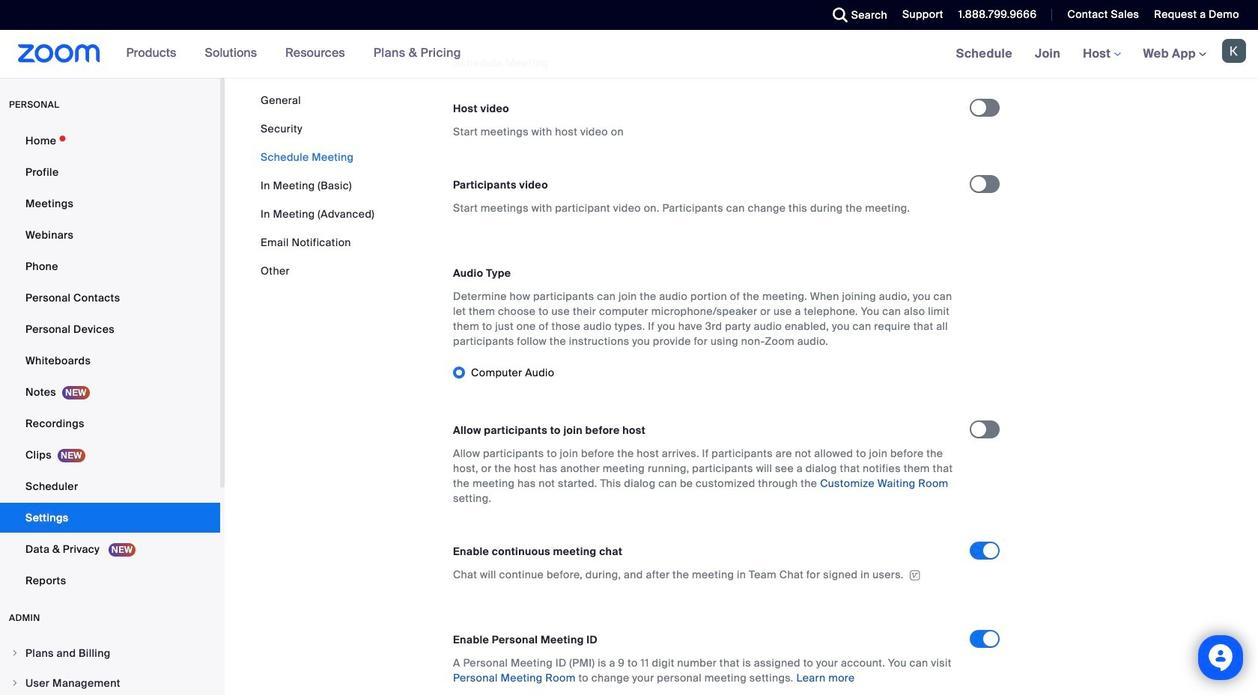 Task type: describe. For each thing, give the bounding box(es) containing it.
2 menu item from the top
[[0, 670, 220, 696]]

right image
[[10, 649, 19, 658]]

personal menu menu
[[0, 126, 220, 598]]



Task type: vqa. For each thing, say whether or not it's contained in the screenshot.
Close image
no



Task type: locate. For each thing, give the bounding box(es) containing it.
1 menu item from the top
[[0, 640, 220, 668]]

admin menu menu
[[0, 640, 220, 696]]

1 vertical spatial menu item
[[0, 670, 220, 696]]

right image
[[10, 679, 19, 688]]

profile picture image
[[1223, 39, 1246, 63]]

schedule meeting element
[[444, 52, 1219, 696]]

menu item
[[0, 640, 220, 668], [0, 670, 220, 696]]

meetings navigation
[[945, 30, 1258, 79]]

menu bar
[[261, 93, 375, 279]]

zoom logo image
[[18, 44, 100, 63]]

banner
[[0, 30, 1258, 79]]

product information navigation
[[115, 30, 473, 78]]

0 vertical spatial menu item
[[0, 640, 220, 668]]



